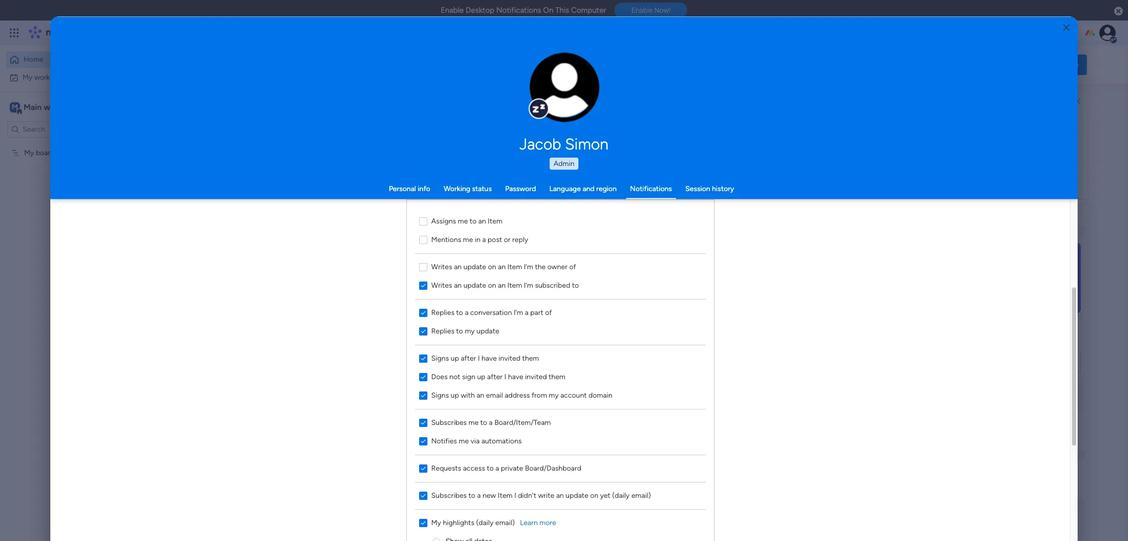 Task type: locate. For each thing, give the bounding box(es) containing it.
replies for replies to a conversation i'm a part of
[[431, 308, 455, 317]]

my right from
[[549, 391, 559, 400]]

on for subscribed
[[488, 281, 496, 290]]

my inside list box
[[24, 148, 34, 157]]

subscribes for subscribes me to a board/item/team
[[431, 418, 467, 427]]

or
[[504, 235, 511, 244]]

language
[[550, 184, 581, 193]]

1 vertical spatial after
[[487, 372, 503, 381]]

replies up the collaborating
[[431, 327, 455, 335]]

learn left how
[[974, 432, 992, 441]]

invited up from
[[525, 372, 547, 381]]

start
[[368, 352, 385, 361]]

0 vertical spatial email)
[[632, 491, 651, 500]]

email)
[[632, 491, 651, 500], [495, 518, 515, 527]]

i'm left 'subscribed'
[[524, 281, 533, 290]]

notifications
[[496, 6, 541, 15], [630, 184, 672, 193]]

i'm
[[524, 262, 533, 271], [524, 281, 533, 290], [514, 308, 523, 317]]

1 vertical spatial with
[[461, 391, 475, 400]]

requests
[[431, 464, 461, 472]]

with down the sign
[[461, 391, 475, 400]]

via
[[471, 437, 480, 445]]

subscribes
[[431, 418, 467, 427], [431, 491, 467, 500]]

me down assigns me to an item
[[463, 235, 473, 244]]

1 vertical spatial replies
[[431, 327, 455, 335]]

1 horizontal spatial my
[[549, 391, 559, 400]]

search
[[1054, 59, 1079, 69]]

0 horizontal spatial invited
[[499, 354, 521, 363]]

replies up replies to my update at bottom
[[431, 308, 455, 317]]

1 horizontal spatial them
[[549, 372, 566, 381]]

enable for enable now!
[[632, 6, 653, 15]]

select product image
[[9, 28, 20, 38]]

0 horizontal spatial learn
[[520, 518, 538, 527]]

subscribes down requests
[[431, 491, 467, 500]]

with right minutes
[[1057, 323, 1073, 332]]

signs for signs up with an email address from my account domain
[[431, 391, 449, 400]]

writes an update on an item i'm the owner of
[[431, 262, 576, 271]]

1 horizontal spatial (daily
[[612, 491, 630, 500]]

1 vertical spatial have
[[508, 372, 523, 381]]

0 vertical spatial have
[[482, 354, 497, 363]]

them up does not sign up after i have invited them
[[522, 354, 539, 363]]

1 vertical spatial signs
[[431, 391, 449, 400]]

have up address
[[508, 372, 523, 381]]

and left start
[[352, 352, 366, 361]]

1 subscribes from the top
[[431, 418, 467, 427]]

0 vertical spatial with
[[1057, 323, 1073, 332]]

my board list box
[[0, 142, 131, 300]]

0 horizontal spatial i
[[478, 354, 480, 363]]

1 horizontal spatial email)
[[632, 491, 651, 500]]

1 vertical spatial of
[[545, 308, 552, 317]]

2 writes from the top
[[431, 281, 452, 290]]

learn inside the learn more link
[[520, 518, 538, 527]]

0 vertical spatial and
[[583, 184, 595, 193]]

workspace image
[[10, 101, 20, 113]]

dapulse x slim image
[[1072, 95, 1084, 107]]

email) right yet
[[632, 491, 651, 500]]

1 vertical spatial my
[[24, 148, 34, 157]]

this
[[555, 6, 569, 15]]

of
[[569, 262, 576, 271], [545, 308, 552, 317]]

password link
[[505, 184, 536, 193]]

0 horizontal spatial and
[[352, 352, 366, 361]]

personal info
[[389, 184, 430, 193]]

invited
[[499, 354, 521, 363], [525, 372, 547, 381]]

1 replies from the top
[[431, 308, 455, 317]]

1 signs from the top
[[431, 354, 449, 363]]

your for boost
[[963, 323, 979, 332]]

0 vertical spatial after
[[461, 354, 476, 363]]

reply
[[512, 235, 528, 244]]

1 horizontal spatial learn
[[974, 432, 992, 441]]

1 vertical spatial invited
[[525, 372, 547, 381]]

enable inside button
[[632, 6, 653, 15]]

with
[[1057, 323, 1073, 332], [461, 391, 475, 400]]

owner
[[548, 262, 568, 271]]

now!
[[655, 6, 671, 15]]

my left board
[[24, 148, 34, 157]]

main
[[24, 102, 42, 112]]

learn more link
[[520, 518, 556, 528]]

me right assigns
[[458, 217, 468, 225]]

0 horizontal spatial my
[[465, 327, 475, 335]]

0 vertical spatial them
[[522, 354, 539, 363]]

my down the conversation
[[465, 327, 475, 335]]

after up the sign
[[461, 354, 476, 363]]

0 vertical spatial signs
[[431, 354, 449, 363]]

update down the conversation
[[477, 327, 499, 335]]

jacob simon button
[[423, 135, 706, 153]]

up
[[451, 354, 459, 363], [477, 372, 486, 381], [451, 391, 459, 400]]

1 vertical spatial learn
[[520, 518, 538, 527]]

my work
[[23, 73, 50, 81]]

1 vertical spatial and
[[352, 352, 366, 361]]

up down not
[[451, 391, 459, 400]]

1 vertical spatial your
[[290, 352, 307, 361]]

0 vertical spatial (daily
[[612, 491, 630, 500]]

1 horizontal spatial of
[[569, 262, 576, 271]]

up right the sign
[[477, 372, 486, 381]]

i'm for the
[[524, 262, 533, 271]]

my inside button
[[23, 73, 32, 81]]

1 horizontal spatial your
[[963, 323, 979, 332]]

my for my highlights (daily email)
[[431, 518, 441, 527]]

1 vertical spatial email)
[[495, 518, 515, 527]]

an right write
[[556, 491, 564, 500]]

writes for writes an update on an item i'm the owner of
[[431, 262, 452, 271]]

quick search
[[1030, 59, 1079, 69]]

in left minutes
[[1017, 323, 1024, 332]]

up for after
[[451, 354, 459, 363]]

i'm left the
[[524, 262, 533, 271]]

0 vertical spatial learn
[[974, 432, 992, 441]]

them up account
[[549, 372, 566, 381]]

i'm left part
[[514, 308, 523, 317]]

0 vertical spatial writes
[[431, 262, 452, 271]]

option
[[0, 143, 131, 145]]

an down mentions
[[454, 262, 462, 271]]

region containing assigns me to an item
[[407, 200, 714, 541]]

in left "post"
[[475, 235, 481, 244]]

ready-
[[939, 335, 963, 345]]

on up 'writes an update on an item i'm subscribed to'
[[488, 262, 496, 271]]

close image
[[1064, 24, 1070, 32]]

on down the writes an update on an item i'm the owner of
[[488, 281, 496, 290]]

i up address
[[504, 372, 506, 381]]

enable for enable desktop notifications on this computer
[[441, 6, 464, 15]]

0 vertical spatial in
[[475, 235, 481, 244]]

2 horizontal spatial i
[[514, 491, 516, 500]]

not
[[450, 372, 460, 381]]

1 image
[[978, 21, 988, 33]]

0 horizontal spatial with
[[461, 391, 475, 400]]

workspace
[[44, 102, 84, 112]]

have up does not sign up after i have invited them
[[482, 354, 497, 363]]

my board
[[24, 148, 54, 157]]

of right part
[[545, 308, 552, 317]]

a
[[482, 235, 486, 244], [465, 308, 469, 317], [525, 308, 529, 317], [489, 418, 493, 427], [496, 464, 499, 472], [477, 491, 481, 500]]

1 vertical spatial i'm
[[524, 281, 533, 290]]

1 horizontal spatial with
[[1057, 323, 1073, 332]]

session history
[[686, 184, 734, 193]]

after
[[461, 354, 476, 363], [487, 372, 503, 381]]

i'm for subscribed
[[524, 281, 533, 290]]

my for my work
[[23, 73, 32, 81]]

on left yet
[[590, 491, 599, 500]]

0 vertical spatial replies
[[431, 308, 455, 317]]

0 vertical spatial i'm
[[524, 262, 533, 271]]

after up email
[[487, 372, 503, 381]]

part
[[530, 308, 544, 317]]

(daily right highlights on the bottom of page
[[476, 518, 494, 527]]

0 vertical spatial invited
[[499, 354, 521, 363]]

2 vertical spatial my
[[431, 518, 441, 527]]

learn more
[[520, 518, 556, 527]]

board/dashboard
[[525, 464, 581, 472]]

email) down new
[[495, 518, 515, 527]]

update
[[464, 262, 486, 271], [464, 281, 486, 290], [477, 327, 499, 335], [566, 491, 589, 500]]

1 horizontal spatial after
[[487, 372, 503, 381]]

region
[[407, 200, 714, 541]]

signs up does
[[431, 354, 449, 363]]

my
[[23, 73, 32, 81], [24, 148, 34, 157], [431, 518, 441, 527]]

notifications right region
[[630, 184, 672, 193]]

subscribes up notifies
[[431, 418, 467, 427]]

templates
[[986, 335, 1023, 345]]

1 horizontal spatial notifications
[[630, 184, 672, 193]]

your up made
[[963, 323, 979, 332]]

2 subscribes from the top
[[431, 491, 467, 500]]

does not sign up after i have invited them
[[431, 372, 566, 381]]

account
[[561, 391, 587, 400]]

learn left more
[[520, 518, 538, 527]]

jacob simon image
[[1100, 25, 1116, 41]]

and left region
[[583, 184, 595, 193]]

signs up with an email address from my account domain
[[431, 391, 613, 400]]

1 vertical spatial i
[[504, 372, 506, 381]]

yet
[[600, 491, 611, 500]]

update up the conversation
[[464, 281, 486, 290]]

in inside region
[[475, 235, 481, 244]]

enable now!
[[632, 6, 671, 15]]

1 vertical spatial in
[[1017, 323, 1024, 332]]

item
[[488, 217, 503, 225], [508, 262, 522, 271], [508, 281, 522, 290], [498, 491, 513, 500]]

0 horizontal spatial after
[[461, 354, 476, 363]]

on for the
[[488, 262, 496, 271]]

i left didn't
[[514, 491, 516, 500]]

monday.com
[[1009, 432, 1050, 441]]

me
[[458, 217, 468, 225], [463, 235, 473, 244], [469, 418, 479, 427], [459, 437, 469, 445]]

domain
[[589, 391, 613, 400]]

works
[[1052, 432, 1071, 441]]

1 vertical spatial writes
[[431, 281, 452, 290]]

your right invite
[[290, 352, 307, 361]]

0 vertical spatial on
[[488, 262, 496, 271]]

1 horizontal spatial i
[[504, 372, 506, 381]]

with inside boost your workflow in minutes with ready-made templates
[[1057, 323, 1073, 332]]

an
[[478, 217, 486, 225], [454, 262, 462, 271], [498, 262, 506, 271], [454, 281, 462, 290], [498, 281, 506, 290], [477, 391, 484, 400], [556, 491, 564, 500]]

Search in workspace field
[[22, 123, 86, 135]]

and
[[583, 184, 595, 193], [352, 352, 366, 361]]

up up not
[[451, 354, 459, 363]]

2 vertical spatial up
[[451, 391, 459, 400]]

1 horizontal spatial in
[[1017, 323, 1024, 332]]

quick search button
[[1013, 54, 1087, 75]]

1 writes from the top
[[431, 262, 452, 271]]

your for invite
[[290, 352, 307, 361]]

0 vertical spatial notifications
[[496, 6, 541, 15]]

an up 'writes an update on an item i'm subscribed to'
[[498, 262, 506, 271]]

mentions
[[431, 235, 461, 244]]

picture
[[554, 101, 575, 109]]

an up replies to a conversation i'm a part of
[[454, 281, 462, 290]]

a up replies to my update at bottom
[[465, 308, 469, 317]]

workflow
[[981, 323, 1015, 332]]

to
[[470, 217, 477, 225], [572, 281, 579, 290], [456, 308, 463, 317], [456, 327, 463, 335], [480, 418, 487, 427], [487, 464, 494, 472], [469, 491, 476, 500]]

post
[[488, 235, 502, 244]]

0 horizontal spatial them
[[522, 354, 539, 363]]

in
[[475, 235, 481, 244], [1017, 323, 1024, 332]]

2 signs from the top
[[431, 391, 449, 400]]

1 horizontal spatial enable
[[632, 6, 653, 15]]

notifications left on
[[496, 6, 541, 15]]

my left work
[[23, 73, 32, 81]]

an left email
[[477, 391, 484, 400]]

2 vertical spatial i
[[514, 491, 516, 500]]

i
[[478, 354, 480, 363], [504, 372, 506, 381], [514, 491, 516, 500]]

0 vertical spatial subscribes
[[431, 418, 467, 427]]

of right owner
[[569, 262, 576, 271]]

update left yet
[[566, 491, 589, 500]]

update down mentions me in a post or reply
[[464, 262, 486, 271]]

i up does not sign up after i have invited them
[[478, 354, 480, 363]]

to up mentions me in a post or reply
[[470, 217, 477, 225]]

0 horizontal spatial email)
[[495, 518, 515, 527]]

language and region link
[[550, 184, 617, 193]]

1 vertical spatial on
[[488, 281, 496, 290]]

0 horizontal spatial enable
[[441, 6, 464, 15]]

enable left now! on the top right of page
[[632, 6, 653, 15]]

subscribes to a new item i didn't write an update on yet (daily email)
[[431, 491, 651, 500]]

me up the via
[[469, 418, 479, 427]]

1 vertical spatial them
[[549, 372, 566, 381]]

me left the via
[[459, 437, 469, 445]]

1 vertical spatial (daily
[[476, 518, 494, 527]]

your inside boost your workflow in minutes with ready-made templates
[[963, 323, 979, 332]]

replies
[[431, 308, 455, 317], [431, 327, 455, 335]]

0 vertical spatial my
[[23, 73, 32, 81]]

assigns
[[431, 217, 456, 225]]

1 vertical spatial my
[[549, 391, 559, 400]]

automations
[[482, 437, 522, 445]]

on
[[488, 262, 496, 271], [488, 281, 496, 290], [590, 491, 599, 500]]

2 replies from the top
[[431, 327, 455, 335]]

0 horizontal spatial have
[[482, 354, 497, 363]]

enable left desktop
[[441, 6, 464, 15]]

0 vertical spatial your
[[963, 323, 979, 332]]

1 horizontal spatial have
[[508, 372, 523, 381]]

1 vertical spatial subscribes
[[431, 491, 467, 500]]

0 horizontal spatial (daily
[[476, 518, 494, 527]]

invited up does not sign up after i have invited them
[[499, 354, 521, 363]]

conversation
[[470, 308, 512, 317]]

0 vertical spatial up
[[451, 354, 459, 363]]

teammates
[[309, 352, 350, 361]]

(daily right yet
[[612, 491, 630, 500]]

0 horizontal spatial notifications
[[496, 6, 541, 15]]

0 horizontal spatial in
[[475, 235, 481, 244]]

signs down does
[[431, 391, 449, 400]]

my left highlights on the bottom of page
[[431, 518, 441, 527]]

0 horizontal spatial your
[[290, 352, 307, 361]]

a left new
[[477, 491, 481, 500]]



Task type: vqa. For each thing, say whether or not it's contained in the screenshot.
My Highlights (Daily Email)
yes



Task type: describe. For each thing, give the bounding box(es) containing it.
to left new
[[469, 491, 476, 500]]

change profile picture button
[[530, 52, 599, 122]]

item up 'writes an update on an item i'm subscribed to'
[[508, 262, 522, 271]]

requests access to a private board/dashboard
[[431, 464, 581, 472]]

from
[[532, 391, 547, 400]]

replies for replies to my update
[[431, 327, 455, 335]]

notifies me via automations
[[431, 437, 522, 445]]

replies to my update
[[431, 327, 499, 335]]

enable now! button
[[615, 3, 688, 18]]

learn for learn how monday.com works
[[974, 432, 992, 441]]

help center element
[[933, 460, 1087, 501]]

in inside boost your workflow in minutes with ready-made templates
[[1017, 323, 1024, 332]]

address
[[505, 391, 530, 400]]

0 vertical spatial of
[[569, 262, 576, 271]]

my highlights (daily email)
[[431, 518, 515, 527]]

workspace selection element
[[10, 101, 86, 114]]

me for mentions
[[463, 235, 473, 244]]

1 vertical spatial up
[[477, 372, 486, 381]]

invite
[[267, 352, 288, 361]]

admin
[[554, 159, 575, 168]]

working status link
[[444, 184, 492, 193]]

collaborating
[[387, 352, 436, 361]]

a left private at the left bottom
[[496, 464, 499, 472]]

monday button
[[27, 20, 164, 46]]

item up "post"
[[488, 217, 503, 225]]

mentions me in a post or reply
[[431, 235, 528, 244]]

subscribes me to a board/item/team
[[431, 418, 551, 427]]

replies to a conversation i'm a part of
[[431, 308, 552, 317]]

a left "post"
[[482, 235, 486, 244]]

1 horizontal spatial and
[[583, 184, 595, 193]]

invite your teammates and start collaborating
[[267, 352, 436, 361]]

my for my board
[[24, 148, 34, 157]]

1 vertical spatial notifications
[[630, 184, 672, 193]]

writes an update on an item i'm subscribed to
[[431, 281, 579, 290]]

made
[[963, 335, 984, 345]]

i for new
[[514, 491, 516, 500]]

language and region
[[550, 184, 617, 193]]

password
[[505, 184, 536, 193]]

personal info link
[[389, 184, 430, 193]]

item down the writes an update on an item i'm the owner of
[[508, 281, 522, 290]]

to up notifies me via automations
[[480, 418, 487, 427]]

to up replies to my update at bottom
[[456, 308, 463, 317]]

me for notifies
[[459, 437, 469, 445]]

session
[[686, 184, 710, 193]]

me for assigns
[[458, 217, 468, 225]]

desktop
[[466, 6, 495, 15]]

2 vertical spatial i'm
[[514, 308, 523, 317]]

more
[[540, 518, 556, 527]]

write
[[538, 491, 555, 500]]

simon
[[565, 135, 609, 153]]

dapulse close image
[[1115, 6, 1123, 16]]

i for up
[[504, 372, 506, 381]]

monday
[[46, 27, 81, 39]]

on
[[543, 6, 554, 15]]

signs for signs up after i have invited them
[[431, 354, 449, 363]]

writes for writes an update on an item i'm subscribed to
[[431, 281, 452, 290]]

home
[[24, 55, 43, 64]]

info
[[418, 184, 430, 193]]

quick
[[1030, 59, 1052, 69]]

help image
[[1064, 28, 1074, 38]]

board
[[36, 148, 54, 157]]

boost your workflow in minutes with ready-made templates
[[939, 323, 1073, 345]]

profile
[[567, 93, 586, 100]]

jacob simon
[[520, 135, 609, 153]]

an down the writes an update on an item i'm the owner of
[[498, 281, 506, 290]]

email
[[486, 391, 503, 400]]

item right new
[[498, 491, 513, 500]]

me for subscribes
[[469, 418, 479, 427]]

change profile picture
[[543, 93, 586, 109]]

working
[[444, 184, 470, 193]]

personal
[[389, 184, 416, 193]]

boost
[[939, 323, 961, 332]]

up for with
[[451, 391, 459, 400]]

subscribed
[[535, 281, 570, 290]]

notifications link
[[630, 184, 672, 193]]

enable desktop notifications on this computer
[[441, 6, 606, 15]]

new
[[483, 491, 496, 500]]

to right access
[[487, 464, 494, 472]]

region
[[596, 184, 617, 193]]

0 horizontal spatial of
[[545, 308, 552, 317]]

home button
[[6, 51, 110, 68]]

the
[[535, 262, 546, 271]]

learn for learn more
[[520, 518, 538, 527]]

notifies
[[431, 437, 457, 445]]

board/item/team
[[495, 418, 551, 427]]

highlights
[[443, 518, 475, 527]]

working status
[[444, 184, 492, 193]]

signs up after i have invited them
[[431, 354, 539, 363]]

work
[[34, 73, 50, 81]]

access
[[463, 464, 485, 472]]

didn't
[[518, 491, 536, 500]]

a left part
[[525, 308, 529, 317]]

does
[[431, 372, 448, 381]]

how
[[993, 432, 1007, 441]]

0 vertical spatial my
[[465, 327, 475, 335]]

to right 'subscribed'
[[572, 281, 579, 290]]

a up automations
[[489, 418, 493, 427]]

templates image image
[[942, 242, 1078, 313]]

sign
[[462, 372, 475, 381]]

learn how monday.com works
[[974, 432, 1071, 441]]

subscribes for subscribes to a new item i didn't write an update on yet (daily email)
[[431, 491, 467, 500]]

with inside region
[[461, 391, 475, 400]]

to down replies to a conversation i'm a part of
[[456, 327, 463, 335]]

status
[[472, 184, 492, 193]]

jacob
[[520, 135, 561, 153]]

main workspace
[[24, 102, 84, 112]]

2 vertical spatial on
[[590, 491, 599, 500]]

0 vertical spatial i
[[478, 354, 480, 363]]

session history link
[[686, 184, 734, 193]]

1 horizontal spatial invited
[[525, 372, 547, 381]]

computer
[[571, 6, 606, 15]]

an up mentions me in a post or reply
[[478, 217, 486, 225]]



